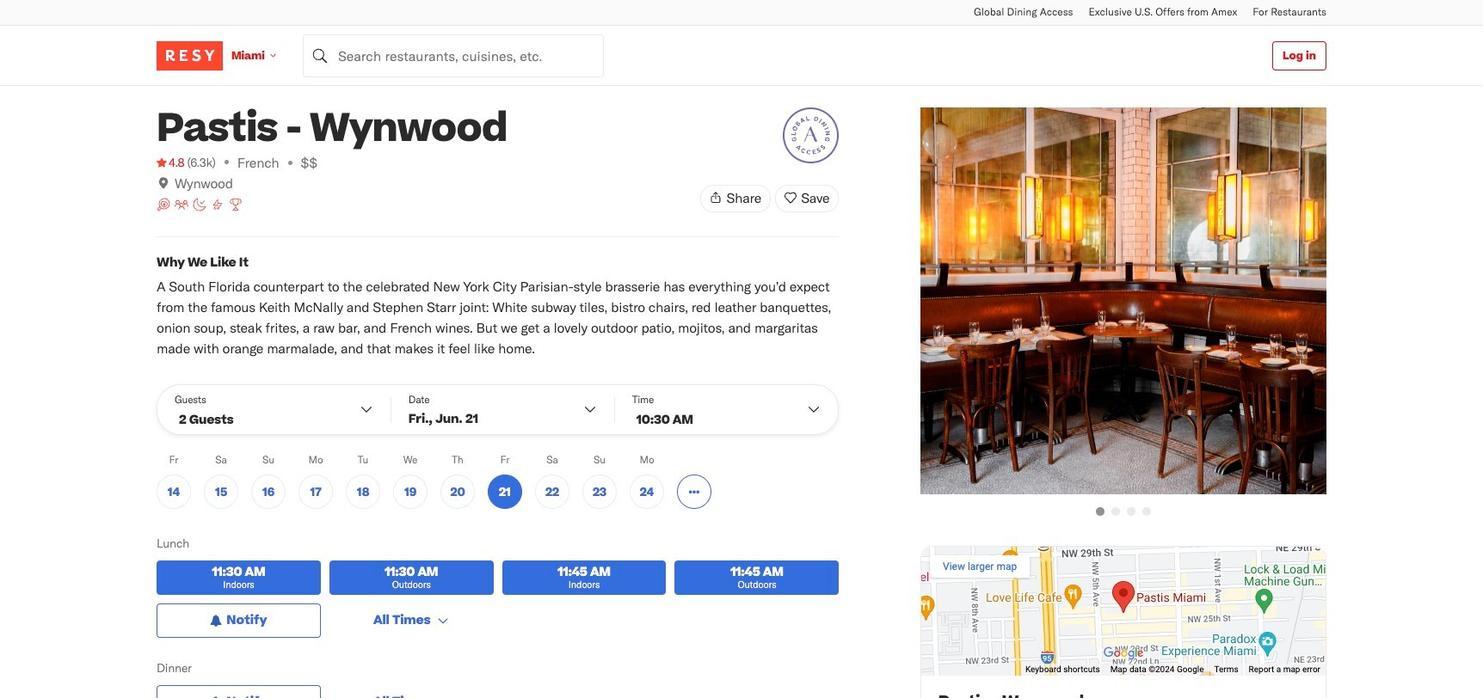 Task type: describe. For each thing, give the bounding box(es) containing it.
Search restaurants, cuisines, etc. text field
[[303, 34, 604, 77]]

4.8 out of 5 stars image
[[157, 154, 185, 171]]



Task type: locate. For each thing, give the bounding box(es) containing it.
None field
[[303, 34, 604, 77]]



